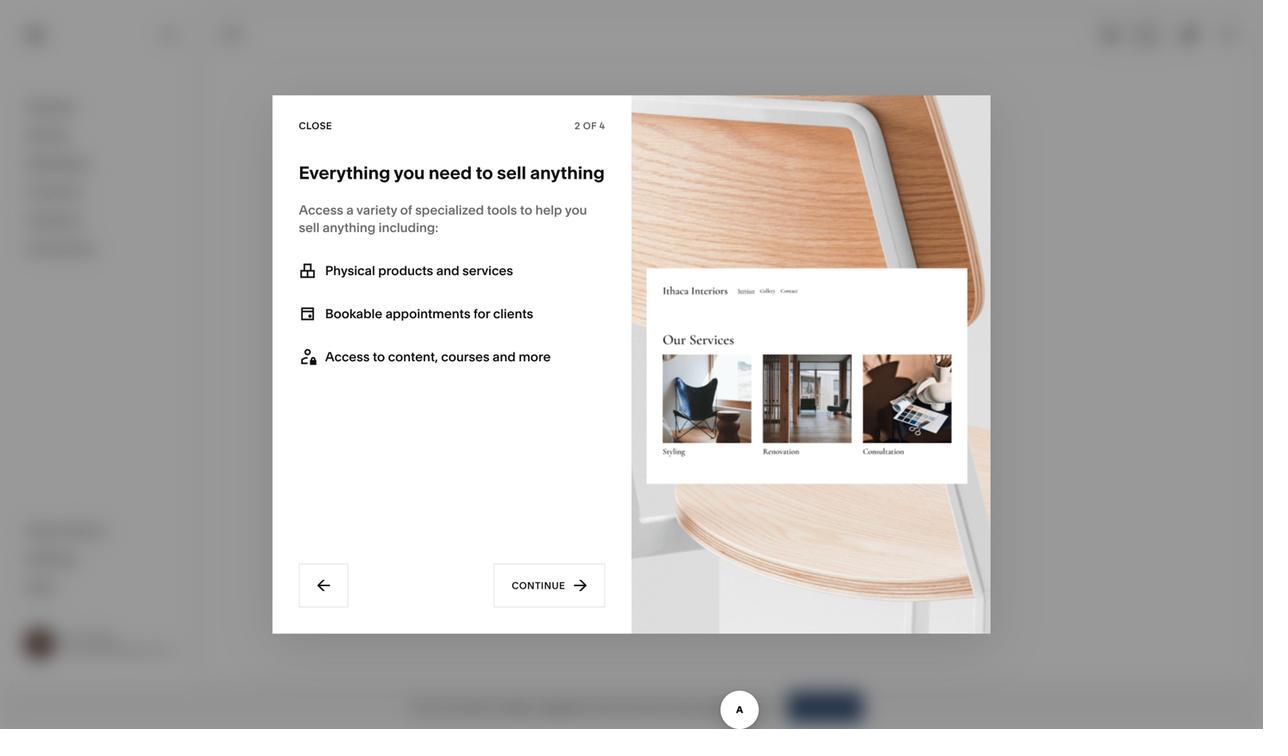 Task type: vqa. For each thing, say whether or not it's contained in the screenshot.
Pay annually's pay
no



Task type: describe. For each thing, give the bounding box(es) containing it.
0 horizontal spatial you
[[394, 162, 425, 184]]

bookable
[[325, 306, 383, 322]]

0 vertical spatial anything
[[530, 162, 605, 184]]

1 horizontal spatial sell
[[497, 162, 527, 184]]

contacts
[[26, 184, 81, 200]]

turtle
[[88, 632, 114, 643]]

your
[[728, 701, 751, 715]]

physical products and services
[[325, 263, 513, 279]]

upgrade
[[539, 701, 585, 715]]

selling
[[26, 127, 68, 143]]

close
[[299, 120, 332, 132]]

analytics
[[26, 212, 82, 228]]

in
[[488, 701, 497, 715]]

close button
[[299, 112, 332, 141]]

sell inside access a variety of specialized tools to help you sell anything including:
[[299, 220, 320, 236]]

including:
[[379, 220, 438, 236]]

access for access to content, courses and more
[[325, 349, 370, 365]]

everything
[[299, 162, 391, 184]]

scheduling
[[26, 241, 95, 256]]

help
[[26, 580, 55, 595]]

selling link
[[26, 127, 177, 145]]

need
[[429, 162, 472, 184]]

out
[[696, 701, 713, 715]]

help
[[536, 202, 563, 218]]

contacts link
[[26, 183, 177, 202]]

now
[[588, 701, 610, 715]]

a
[[347, 202, 354, 218]]

edit
[[222, 29, 245, 40]]

your
[[410, 701, 433, 715]]

trial
[[436, 701, 456, 715]]

library
[[64, 523, 106, 539]]

5
[[500, 701, 506, 715]]

to right need
[[476, 162, 493, 184]]

asset
[[26, 523, 61, 539]]

edit button
[[212, 20, 255, 50]]

analytics link
[[26, 212, 177, 230]]

physical
[[325, 263, 375, 279]]

appointments
[[386, 306, 471, 322]]

asset library
[[26, 523, 106, 539]]

ends
[[459, 701, 485, 715]]

marketing
[[26, 156, 88, 171]]

2 of 4
[[575, 120, 606, 132]]

access a variety of specialized tools to help you sell anything including:
[[299, 202, 588, 236]]

anything inside access a variety of specialized tools to help you sell anything including:
[[323, 220, 376, 236]]

your trial ends in 5 days. upgrade now to get the most out of your site.
[[410, 701, 775, 715]]

4
[[600, 120, 606, 132]]

services
[[463, 263, 513, 279]]

access for access a variety of specialized tools to help you sell anything including:
[[299, 202, 344, 218]]



Task type: locate. For each thing, give the bounding box(es) containing it.
2
[[575, 120, 581, 132]]

access to content, courses and more
[[325, 349, 551, 365]]

asset library link
[[26, 522, 177, 541]]

marketing link
[[26, 155, 177, 174]]

access left a on the left
[[299, 202, 344, 218]]

anything down a on the left
[[323, 220, 376, 236]]

1 horizontal spatial and
[[493, 349, 516, 365]]

of inside access a variety of specialized tools to help you sell anything including:
[[400, 202, 412, 218]]

0 vertical spatial access
[[299, 202, 344, 218]]

and
[[437, 263, 460, 279], [493, 349, 516, 365]]

and left more
[[493, 349, 516, 365]]

of
[[583, 120, 597, 132], [400, 202, 412, 218], [716, 701, 726, 715]]

to
[[476, 162, 493, 184], [520, 202, 533, 218], [373, 349, 385, 365], [613, 701, 624, 715]]

you left need
[[394, 162, 425, 184]]

products
[[378, 263, 434, 279]]

continue button
[[494, 564, 606, 608]]

specialized
[[415, 202, 484, 218]]

the
[[646, 701, 664, 715]]

0 vertical spatial of
[[583, 120, 597, 132]]

you right "help"
[[565, 202, 588, 218]]

tab list
[[1092, 22, 1166, 48]]

terry
[[63, 632, 86, 643]]

1 vertical spatial access
[[325, 349, 370, 365]]

1 vertical spatial sell
[[299, 220, 320, 236]]

0 vertical spatial sell
[[497, 162, 527, 184]]

website
[[26, 99, 76, 115]]

to left content,
[[373, 349, 385, 365]]

1 vertical spatial and
[[493, 349, 516, 365]]

anything up "help"
[[530, 162, 605, 184]]

1 horizontal spatial you
[[565, 202, 588, 218]]

you
[[394, 162, 425, 184], [565, 202, 588, 218]]

to inside access a variety of specialized tools to help you sell anything including:
[[520, 202, 533, 218]]

for
[[474, 306, 490, 322]]

to left get
[[613, 701, 624, 715]]

you inside access a variety of specialized tools to help you sell anything including:
[[565, 202, 588, 218]]

1 horizontal spatial anything
[[530, 162, 605, 184]]

continue
[[512, 580, 566, 592]]

of up including:
[[400, 202, 412, 218]]

site.
[[754, 701, 775, 715]]

1 vertical spatial you
[[565, 202, 588, 218]]

courses
[[441, 349, 490, 365]]

of left 4
[[583, 120, 597, 132]]

1 vertical spatial anything
[[323, 220, 376, 236]]

0 vertical spatial and
[[437, 263, 460, 279]]

0 horizontal spatial and
[[437, 263, 460, 279]]

more
[[519, 349, 551, 365]]

get
[[626, 701, 644, 715]]

terry turtle terryturtle85@gmail.com
[[63, 632, 175, 656]]

sell down everything
[[299, 220, 320, 236]]

bookable appointments for clients
[[325, 306, 534, 322]]

0 vertical spatial you
[[394, 162, 425, 184]]

0 horizontal spatial of
[[400, 202, 412, 218]]

anything
[[530, 162, 605, 184], [323, 220, 376, 236]]

to left "help"
[[520, 202, 533, 218]]

website link
[[26, 98, 177, 117]]

2 horizontal spatial of
[[716, 701, 726, 715]]

terryturtle85@gmail.com
[[63, 645, 175, 656]]

tools
[[487, 202, 517, 218]]

1 horizontal spatial of
[[583, 120, 597, 132]]

variety
[[357, 202, 397, 218]]

scheduling link
[[26, 240, 177, 259]]

access down bookable
[[325, 349, 370, 365]]

sell up tools
[[497, 162, 527, 184]]

clients
[[493, 306, 534, 322]]

2 vertical spatial of
[[716, 701, 726, 715]]

most
[[666, 701, 693, 715]]

of right "out"
[[716, 701, 726, 715]]

help link
[[26, 579, 55, 596]]

0 horizontal spatial sell
[[299, 220, 320, 236]]

settings link
[[26, 551, 177, 569]]

access inside access a variety of specialized tools to help you sell anything including:
[[299, 202, 344, 218]]

1 vertical spatial of
[[400, 202, 412, 218]]

access
[[299, 202, 344, 218], [325, 349, 370, 365]]

everything you need to sell anything
[[299, 162, 605, 184]]

and left services at top
[[437, 263, 460, 279]]

days.
[[509, 701, 536, 715]]

sell
[[497, 162, 527, 184], [299, 220, 320, 236]]

0 horizontal spatial anything
[[323, 220, 376, 236]]

settings
[[26, 551, 77, 567]]

content,
[[388, 349, 438, 365]]



